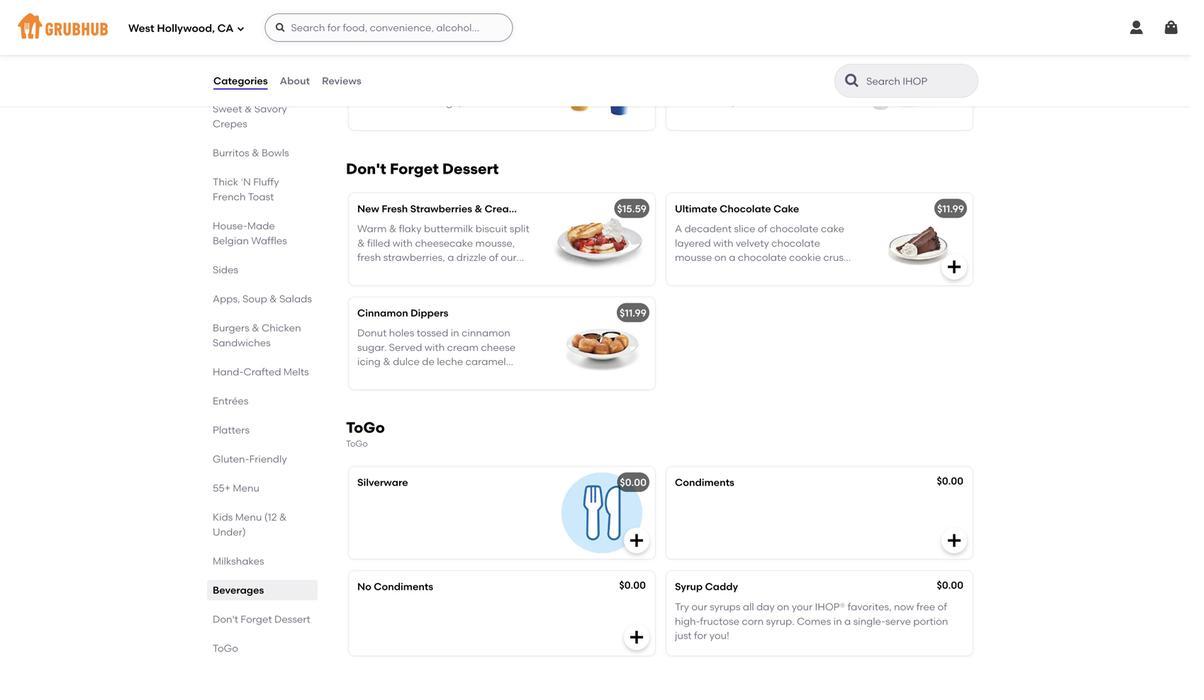 Task type: locate. For each thing, give the bounding box(es) containing it.
burritos & bowls
[[213, 147, 289, 159]]

1 horizontal spatial beverage
[[744, 47, 791, 59]]

our down mousse,
[[501, 251, 517, 264]]

1 vertical spatial forget
[[241, 613, 272, 625]]

a
[[447, 251, 454, 264], [729, 251, 735, 264], [844, 615, 851, 627]]

1 horizontal spatial in
[[833, 615, 842, 627]]

for down the sodas, on the right of the page
[[722, 111, 735, 123]]

sweet & savory crepes
[[213, 103, 287, 130]]

0 vertical spatial 'n
[[764, 111, 774, 123]]

house-made belgian waffles tab
[[213, 218, 312, 248]]

sugar. down donut
[[357, 341, 387, 353]]

0 vertical spatial forget
[[390, 160, 439, 178]]

beverage for lunch/dinner
[[744, 47, 791, 59]]

1 horizontal spatial on
[[777, 601, 789, 613]]

1 vertical spatial for
[[722, 125, 735, 137]]

don't forget dessert tab
[[213, 612, 312, 627]]

0 horizontal spatial forget
[[241, 613, 272, 625]]

no
[[357, 581, 371, 593]]

lemonade
[[737, 96, 789, 108]]

'n inside 'thick 'n fluffy french toast'
[[241, 176, 251, 188]]

with inside donut holes tossed in cinnamon sugar. served with cream cheese icing & dulce de leche caramel sauce.
[[425, 341, 445, 353]]

2 vertical spatial for
[[694, 630, 707, 642]]

0 horizontal spatial a
[[447, 251, 454, 264]]

togo togo
[[346, 419, 385, 449]]

svg image
[[1128, 19, 1145, 36], [1163, 19, 1180, 36], [946, 258, 963, 275], [628, 532, 645, 549], [946, 532, 963, 549], [628, 629, 645, 646]]

4
[[724, 67, 729, 80]]

lunch/dinner
[[675, 47, 742, 59]]

chocolate up the cookie
[[771, 237, 820, 249]]

1 vertical spatial our
[[691, 601, 707, 613]]

a inside warm & flaky buttermilk biscuit split & filled with cheesecake mousse, fresh strawberries, a drizzle of our old-fashioned syrup, whipped topping & powdered sugar.
[[447, 251, 454, 264]]

0 vertical spatial condiments
[[675, 477, 734, 489]]

just
[[675, 630, 692, 642]]

1 vertical spatial don't forget dessert
[[213, 613, 310, 625]]

0 vertical spatial on
[[714, 251, 727, 264]]

beverages tab
[[213, 583, 312, 598]]

of left 4
[[712, 67, 721, 80]]

platters
[[213, 424, 250, 436]]

of inside a decadent slice of chocolate cake layered with velvety chocolate mousse on a chocolate cookie crust with chocolate ganache.
[[758, 223, 767, 235]]

dessert down beverages tab
[[274, 613, 310, 625]]

& right sweet
[[245, 103, 252, 115]]

togo inside tab
[[213, 642, 238, 654]]

a down slice
[[729, 251, 735, 264]]

for right just
[[694, 630, 707, 642]]

breakfast
[[357, 47, 404, 59]]

'n up in.
[[764, 111, 774, 123]]

0 horizontal spatial beverage
[[407, 47, 453, 59]]

menu inside kids menu (12 & under)
[[235, 511, 262, 523]]

for
[[722, 111, 735, 123], [722, 125, 735, 137], [694, 630, 707, 642]]

silverware
[[357, 477, 408, 489]]

1 horizontal spatial $13.19
[[937, 47, 964, 59]]

Search for food, convenience, alcohol... search field
[[265, 13, 513, 42]]

sugar. inside warm & flaky buttermilk biscuit split & filled with cheesecake mousse, fresh strawberries, a drizzle of our old-fashioned syrup, whipped topping & powdered sugar.
[[459, 280, 488, 292]]

1 horizontal spatial don't forget dessert
[[346, 160, 499, 178]]

don't forget dessert down beverages tab
[[213, 613, 310, 625]]

2 beverage from the left
[[744, 47, 791, 59]]

0 horizontal spatial our
[[501, 251, 517, 264]]

0 vertical spatial our
[[501, 251, 517, 264]]

burritos
[[213, 147, 249, 159]]

tossed
[[417, 327, 448, 339]]

0 vertical spatial in
[[451, 327, 459, 339]]

don't forget dessert up strawberries
[[346, 160, 499, 178]]

dessert inside "tab"
[[274, 613, 310, 625]]

ultimate chocolate cake
[[675, 203, 799, 215]]

don't down beverages
[[213, 613, 238, 625]]

2 vertical spatial togo
[[213, 642, 238, 654]]

togo inside togo togo
[[346, 438, 368, 449]]

don't forget dessert
[[346, 160, 499, 178], [213, 613, 310, 625]]

1 horizontal spatial $11.99
[[937, 203, 964, 215]]

2 $13.19 from the left
[[937, 47, 964, 59]]

on up syrup.
[[777, 601, 789, 613]]

0 horizontal spatial $13.19
[[616, 47, 643, 59]]

for for caddy
[[694, 630, 707, 642]]

hand-crafted melts
[[213, 366, 309, 378]]

1 horizontal spatial sugar.
[[459, 280, 488, 292]]

with down 'flaky'
[[393, 237, 413, 249]]

gluten-friendly
[[213, 453, 287, 465]]

syrup
[[675, 581, 703, 593]]

$11.99 for a decadent slice of chocolate cake layered with velvety chocolate mousse on a chocolate cookie crust with chocolate ganache.
[[937, 203, 964, 215]]

1 $13.19 from the left
[[616, 47, 643, 59]]

0 horizontal spatial 'n
[[241, 176, 251, 188]]

in down ihop®
[[833, 615, 842, 627]]

1 bundle from the left
[[456, 47, 489, 59]]

forget down beverages tab
[[241, 613, 272, 625]]

of right the free
[[938, 601, 947, 613]]

1 vertical spatial dessert
[[274, 613, 310, 625]]

topping
[[357, 280, 395, 292]]

& right icing at bottom left
[[383, 356, 390, 368]]

menu inside 55+ menu tab
[[233, 482, 259, 494]]

1 horizontal spatial forget
[[390, 160, 439, 178]]

sugar.
[[459, 280, 488, 292], [357, 341, 387, 353]]

thick 'n fluffy french toast tab
[[213, 174, 312, 204]]

cake
[[773, 203, 799, 215]]

toast
[[248, 191, 274, 203]]

& inside donut holes tossed in cinnamon sugar. served with cream cheese icing & dulce de leche caramel sauce.
[[383, 356, 390, 368]]

for inside "try our syrups all day on your ihop® favorites, now free of high-fructose corn syrup. comes in a single-serve portion just for you!"
[[694, 630, 707, 642]]

cinnamon
[[462, 327, 510, 339]]

& inside 'burritos & bowls' tab
[[252, 147, 259, 159]]

chicken
[[262, 322, 301, 334]]

0 horizontal spatial bundle
[[456, 47, 489, 59]]

a up syrup,
[[447, 251, 454, 264]]

& left bowls
[[252, 147, 259, 159]]

0 horizontal spatial condiments
[[374, 581, 433, 593]]

& right soup at the left
[[270, 293, 277, 305]]

all
[[743, 601, 754, 613]]

& up sandwiches
[[252, 322, 259, 334]]

cream
[[447, 341, 479, 353]]

friendly
[[249, 453, 287, 465]]

for left dine-
[[722, 125, 735, 137]]

1 vertical spatial togo
[[346, 438, 368, 449]]

bundle for breakfast beverage bundle
[[456, 47, 489, 59]]

1 horizontal spatial dessert
[[442, 160, 499, 178]]

beverage down the search for food, convenience, alcohol... search field at the left
[[407, 47, 453, 59]]

burgers & chicken sandwiches
[[213, 322, 301, 349]]

kids
[[213, 511, 233, 523]]

caramel
[[465, 356, 506, 368]]

forget up fresh at the top of page
[[390, 160, 439, 178]]

drizzle
[[456, 251, 486, 264]]

your
[[792, 601, 813, 613]]

1 vertical spatial condiments
[[374, 581, 433, 593]]

decadent
[[684, 223, 732, 235]]

in up cream
[[451, 327, 459, 339]]

0 vertical spatial $11.99
[[937, 203, 964, 215]]

bundle
[[456, 47, 489, 59], [793, 47, 827, 59]]

single-
[[853, 615, 886, 627]]

chocolate up ganache. on the right top of the page
[[738, 251, 787, 264]]

with down the tossed on the top
[[425, 341, 445, 353]]

a inside "try our syrups all day on your ihop® favorites, now free of high-fructose corn syrup. comes in a single-serve portion just for you!"
[[844, 615, 851, 627]]

1 horizontal spatial bundle
[[793, 47, 827, 59]]

strawberries,
[[383, 251, 445, 264]]

of
[[712, 67, 721, 80], [758, 223, 767, 235], [489, 251, 498, 264], [938, 601, 947, 613]]

1 horizontal spatial 'n
[[764, 111, 774, 123]]

fresh
[[357, 251, 381, 264]]

now
[[894, 601, 914, 613]]

1 vertical spatial on
[[777, 601, 789, 613]]

portion
[[913, 615, 948, 627]]

velvety
[[736, 237, 769, 249]]

buttermilk
[[424, 223, 473, 235]]

$0.00
[[937, 475, 963, 487], [620, 477, 647, 489], [619, 579, 646, 591], [937, 579, 963, 591]]

togo up silverware
[[346, 438, 368, 449]]

0 vertical spatial togo
[[346, 419, 385, 437]]

bundle for lunch/dinner beverage bundle
[[793, 47, 827, 59]]

0 vertical spatial menu
[[233, 482, 259, 494]]

donut holes tossed in cinnamon sugar. served with cream cheese icing & dulce de leche caramel sauce.
[[357, 327, 515, 382]]

our right try
[[691, 601, 707, 613]]

hand-crafted melts tab
[[213, 364, 312, 379]]

1 vertical spatial sugar.
[[357, 341, 387, 353]]

dessert up new fresh strawberries & cream biscuit
[[442, 160, 499, 178]]

$13.19
[[616, 47, 643, 59], [937, 47, 964, 59]]

1 beverage from the left
[[407, 47, 453, 59]]

don't up 'new'
[[346, 160, 386, 178]]

0 horizontal spatial in
[[451, 327, 459, 339]]

of down mousse,
[[489, 251, 498, 264]]

drink
[[675, 96, 700, 108]]

gluten-friendly tab
[[213, 452, 312, 466]]

mousse
[[675, 251, 712, 264]]

entrées tab
[[213, 393, 312, 408]]

togo down the sauce.
[[346, 419, 385, 437]]

salads
[[279, 293, 312, 305]]

1 horizontal spatial don't
[[346, 160, 386, 178]]

'n right thick
[[241, 176, 251, 188]]

of up velvety
[[758, 223, 767, 235]]

1 vertical spatial in
[[833, 615, 842, 627]]

1 vertical spatial 'n
[[241, 176, 251, 188]]

fresh
[[382, 203, 408, 215]]

filled
[[367, 237, 390, 249]]

available
[[675, 125, 719, 137]]

cheesecake
[[415, 237, 473, 249]]

1 vertical spatial don't
[[213, 613, 238, 625]]

2 bundle from the left
[[793, 47, 827, 59]]

0 vertical spatial for
[[722, 111, 735, 123]]

0 horizontal spatial don't forget dessert
[[213, 613, 310, 625]]

0 vertical spatial sugar.
[[459, 280, 488, 292]]

thick
[[213, 176, 238, 188]]

2 horizontal spatial a
[[844, 615, 851, 627]]

svg image
[[275, 22, 286, 33], [236, 24, 245, 33]]

made
[[247, 220, 275, 232]]

of inside "try our syrups all day on your ihop® favorites, now free of high-fructose corn syrup. comes in a single-serve portion just for you!"
[[938, 601, 947, 613]]

0 vertical spatial dessert
[[442, 160, 499, 178]]

0 horizontal spatial sugar.
[[357, 341, 387, 353]]

our inside "try our syrups all day on your ihop® favorites, now free of high-fructose corn syrup. comes in a single-serve portion just for you!"
[[691, 601, 707, 613]]

mousse,
[[475, 237, 515, 249]]

slice
[[734, 223, 755, 235]]

sides
[[213, 264, 238, 276]]

beverage up the refreshing
[[744, 47, 791, 59]]

powdered
[[407, 280, 457, 292]]

1 vertical spatial $11.99
[[620, 307, 647, 319]]

with down mousse on the top of page
[[675, 266, 695, 278]]

togo tab
[[213, 641, 312, 656]]

togo down don't forget dessert "tab" on the bottom of page
[[213, 642, 238, 654]]

in inside "try our syrups all day on your ihop® favorites, now free of high-fructose corn syrup. comes in a single-serve portion just for you!"
[[833, 615, 842, 627]]

reviews button
[[321, 55, 362, 106]]

of inside choice of 4 refreshing 30oz. beverages.  choose from fountain drink sodas, lemonade or iced tea. available for ihop 'n go only. not available for dine-in.
[[712, 67, 721, 80]]

$11.99 for donut holes tossed in cinnamon sugar. served with cream cheese icing & dulce de leche caramel sauce.
[[620, 307, 647, 319]]

breakfast beverage bundle image
[[549, 38, 655, 130]]

0 horizontal spatial don't
[[213, 613, 238, 625]]

0 horizontal spatial $11.99
[[620, 307, 647, 319]]

strawberries
[[410, 203, 472, 215]]

try our syrups all day on your ihop® favorites, now free of high-fructose corn syrup. comes in a single-serve portion just for you!
[[675, 601, 948, 642]]

1 horizontal spatial a
[[729, 251, 735, 264]]

our inside warm & flaky buttermilk biscuit split & filled with cheesecake mousse, fresh strawberries, a drizzle of our old-fashioned syrup, whipped topping & powdered sugar.
[[501, 251, 517, 264]]

menu left (12
[[235, 511, 262, 523]]

on right mousse on the top of page
[[714, 251, 727, 264]]

sugar. down "whipped"
[[459, 280, 488, 292]]

platters tab
[[213, 423, 312, 437]]

0 horizontal spatial dessert
[[274, 613, 310, 625]]

sweet & savory crepes tab
[[213, 101, 312, 131]]

& inside burgers & chicken sandwiches
[[252, 322, 259, 334]]

silverware image
[[549, 467, 655, 559]]

on
[[714, 251, 727, 264], [777, 601, 789, 613]]

bowls
[[262, 147, 289, 159]]

dine-
[[737, 125, 762, 137]]

cake
[[821, 223, 844, 235]]

don't forget dessert inside "tab"
[[213, 613, 310, 625]]

condiments
[[675, 477, 734, 489], [374, 581, 433, 593]]

menu right 55+
[[233, 482, 259, 494]]

chocolate down mousse on the top of page
[[697, 266, 746, 278]]

choice of 4 refreshing 30oz. beverages.  choose from fountain drink sodas, lemonade or iced tea. available for ihop 'n go only. not available for dine-in.
[[675, 67, 847, 137]]

fructose
[[700, 615, 739, 627]]

1 horizontal spatial our
[[691, 601, 707, 613]]

a left single- in the right of the page
[[844, 615, 851, 627]]

cinnamon
[[357, 307, 408, 319]]

try
[[675, 601, 689, 613]]

1 vertical spatial menu
[[235, 511, 262, 523]]

1 horizontal spatial condiments
[[675, 477, 734, 489]]

0 horizontal spatial on
[[714, 251, 727, 264]]

only.
[[796, 111, 817, 123]]

& right (12
[[279, 511, 287, 523]]



Task type: describe. For each thing, give the bounding box(es) containing it.
(12
[[264, 511, 277, 523]]

ihop®
[[815, 601, 845, 613]]

& up fresh
[[357, 237, 365, 249]]

menu for kids
[[235, 511, 262, 523]]

melts
[[284, 366, 309, 378]]

ganache.
[[749, 266, 795, 278]]

apps, soup & salads
[[213, 293, 312, 305]]

old-
[[357, 266, 379, 278]]

1 horizontal spatial svg image
[[275, 22, 286, 33]]

fashioned
[[379, 266, 429, 278]]

togo for togo
[[213, 642, 238, 654]]

lunch/dinner beverage bundle image
[[866, 38, 973, 130]]

favorites,
[[848, 601, 892, 613]]

in.
[[762, 125, 773, 137]]

syrup.
[[766, 615, 794, 627]]

& inside sweet & savory crepes
[[245, 103, 252, 115]]

55+ menu tab
[[213, 481, 312, 496]]

sandwiches
[[213, 337, 271, 349]]

55+
[[213, 482, 230, 494]]

kids menu (12 & under) tab
[[213, 510, 312, 540]]

breakfast beverage bundle
[[357, 47, 489, 59]]

warm
[[357, 223, 387, 235]]

about
[[280, 75, 310, 87]]

house-made belgian waffles
[[213, 220, 287, 247]]

& inside apps, soup & salads tab
[[270, 293, 277, 305]]

sugar. inside donut holes tossed in cinnamon sugar. served with cream cheese icing & dulce de leche caramel sauce.
[[357, 341, 387, 353]]

burgers
[[213, 322, 249, 334]]

burritos & bowls tab
[[213, 145, 312, 160]]

hand-
[[213, 366, 244, 378]]

new fresh strawberries & cream biscuit image
[[549, 193, 655, 285]]

categories
[[213, 75, 268, 87]]

savory
[[254, 103, 287, 115]]

new fresh strawberries & cream biscuit
[[357, 203, 553, 215]]

& down 'fashioned'
[[398, 280, 405, 292]]

leche
[[437, 356, 463, 368]]

Search IHOP search field
[[865, 74, 973, 88]]

$13.19 +
[[616, 47, 649, 59]]

crepes
[[213, 118, 247, 130]]

de
[[422, 356, 434, 368]]

categories button
[[213, 55, 268, 106]]

serve
[[885, 615, 911, 627]]

cream
[[485, 203, 518, 215]]

belgian
[[213, 235, 249, 247]]

iced
[[803, 96, 825, 108]]

cookie
[[789, 251, 821, 264]]

you!
[[709, 630, 729, 642]]

ihop
[[737, 111, 762, 123]]

dippers
[[411, 307, 448, 319]]

french
[[213, 191, 246, 203]]

beverage for breakfast
[[407, 47, 453, 59]]

milkshakes tab
[[213, 554, 312, 569]]

dulce
[[393, 356, 420, 368]]

free
[[916, 601, 935, 613]]

thick 'n fluffy french toast
[[213, 176, 279, 203]]

$13.19 for $13.19
[[937, 47, 964, 59]]

split
[[510, 223, 529, 235]]

& inside kids menu (12 & under)
[[279, 511, 287, 523]]

a decadent slice of chocolate cake layered with velvety chocolate mousse on a chocolate cookie crust with chocolate ganache.
[[675, 223, 847, 278]]

ca
[[217, 22, 234, 35]]

in inside donut holes tossed in cinnamon sugar. served with cream cheese icing & dulce de leche caramel sauce.
[[451, 327, 459, 339]]

forget inside "tab"
[[241, 613, 272, 625]]

& left cream at the top left
[[475, 203, 482, 215]]

menu for 55+
[[233, 482, 259, 494]]

search icon image
[[844, 72, 861, 89]]

don't inside "tab"
[[213, 613, 238, 625]]

fluffy
[[253, 176, 279, 188]]

west hollywood, ca
[[128, 22, 234, 35]]

refreshing
[[732, 67, 780, 80]]

'n inside choice of 4 refreshing 30oz. beverages.  choose from fountain drink sodas, lemonade or iced tea. available for ihop 'n go only. not available for dine-in.
[[764, 111, 774, 123]]

syrup,
[[431, 266, 459, 278]]

& left 'flaky'
[[389, 223, 396, 235]]

kids menu (12 & under)
[[213, 511, 287, 538]]

crust
[[823, 251, 847, 264]]

soup
[[243, 293, 267, 305]]

served
[[389, 341, 422, 353]]

+
[[643, 47, 649, 59]]

a
[[675, 223, 682, 235]]

sodas,
[[702, 96, 734, 108]]

with down decadent
[[713, 237, 733, 249]]

flaky
[[399, 223, 422, 235]]

fountain
[[795, 82, 837, 94]]

available
[[675, 111, 719, 123]]

warm & flaky buttermilk biscuit split & filled with cheesecake mousse, fresh strawberries, a drizzle of our old-fashioned syrup, whipped topping & powdered sugar.
[[357, 223, 529, 292]]

ultimate chocolate cake image
[[866, 193, 973, 285]]

burgers & chicken sandwiches tab
[[213, 320, 312, 350]]

0 horizontal spatial svg image
[[236, 24, 245, 33]]

of inside warm & flaky buttermilk biscuit split & filled with cheesecake mousse, fresh strawberries, a drizzle of our old-fashioned syrup, whipped topping & powdered sugar.
[[489, 251, 498, 264]]

sides tab
[[213, 262, 312, 277]]

donut
[[357, 327, 387, 339]]

under)
[[213, 526, 246, 538]]

apps, soup & salads tab
[[213, 291, 312, 306]]

choice
[[675, 67, 709, 80]]

a inside a decadent slice of chocolate cake layered with velvety chocolate mousse on a chocolate cookie crust with chocolate ganache.
[[729, 251, 735, 264]]

main navigation navigation
[[0, 0, 1191, 55]]

on inside a decadent slice of chocolate cake layered with velvety chocolate mousse on a chocolate cookie crust with chocolate ganache.
[[714, 251, 727, 264]]

lunch/dinner beverage bundle
[[675, 47, 827, 59]]

togo for togo togo
[[346, 419, 385, 437]]

sweet
[[213, 103, 242, 115]]

on inside "try our syrups all day on your ihop® favorites, now free of high-fructose corn syrup. comes in a single-serve portion just for you!"
[[777, 601, 789, 613]]

go
[[777, 111, 793, 123]]

entrées
[[213, 395, 248, 407]]

for for beverage
[[722, 125, 735, 137]]

$13.19 for $13.19 +
[[616, 47, 643, 59]]

milkshakes
[[213, 555, 264, 567]]

holes
[[389, 327, 414, 339]]

corn
[[742, 615, 764, 627]]

with inside warm & flaky buttermilk biscuit split & filled with cheesecake mousse, fresh strawberries, a drizzle of our old-fashioned syrup, whipped topping & powdered sugar.
[[393, 237, 413, 249]]

waffles
[[251, 235, 287, 247]]

crafted
[[244, 366, 281, 378]]

55+ menu
[[213, 482, 259, 494]]

west
[[128, 22, 154, 35]]

chocolate down cake
[[770, 223, 818, 235]]

cinnamon dippers image
[[549, 297, 655, 389]]

reviews
[[322, 75, 361, 87]]

0 vertical spatial don't
[[346, 160, 386, 178]]

0 vertical spatial don't forget dessert
[[346, 160, 499, 178]]

day
[[756, 601, 775, 613]]

no condiments
[[357, 581, 433, 593]]

apps,
[[213, 293, 240, 305]]



Task type: vqa. For each thing, say whether or not it's contained in the screenshot.
Entrées
yes



